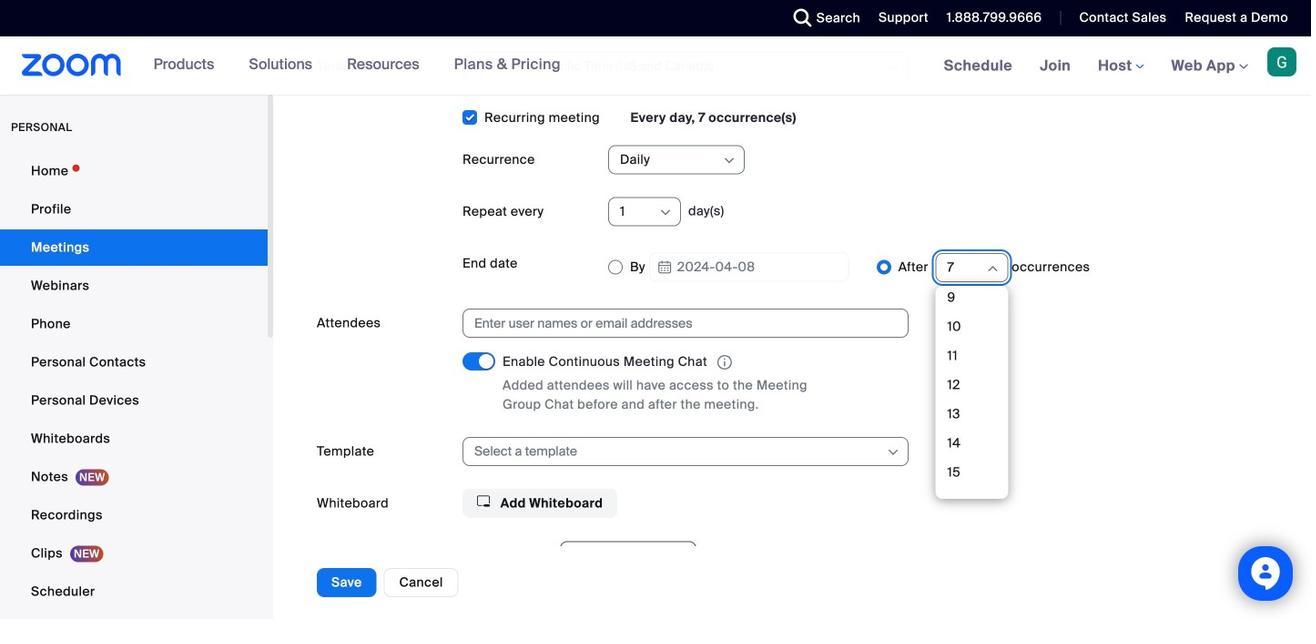 Task type: locate. For each thing, give the bounding box(es) containing it.
group
[[463, 541, 1268, 619]]

show options image
[[658, 205, 673, 220]]

list box
[[940, 50, 1004, 619]]

banner
[[0, 36, 1312, 96]]

profile picture image
[[1268, 47, 1297, 77]]

application
[[503, 353, 849, 373]]

select meeting template text field
[[475, 438, 885, 466]]

product information navigation
[[140, 36, 575, 95]]

meetings navigation
[[931, 36, 1312, 96]]

option group
[[608, 50, 1268, 619]]



Task type: describe. For each thing, give the bounding box(es) containing it.
zoom logo image
[[22, 54, 122, 77]]

Persistent Chat, enter email address,Enter user names or email addresses text field
[[475, 310, 881, 337]]

show options image
[[722, 153, 737, 168]]

learn more about enable continuous meeting chat image
[[712, 355, 738, 371]]

personal menu menu
[[0, 153, 268, 619]]

Date Picker text field
[[649, 253, 850, 282]]

add whiteboard image
[[477, 495, 490, 508]]



Task type: vqa. For each thing, say whether or not it's contained in the screenshot.
More options for hello icon
no



